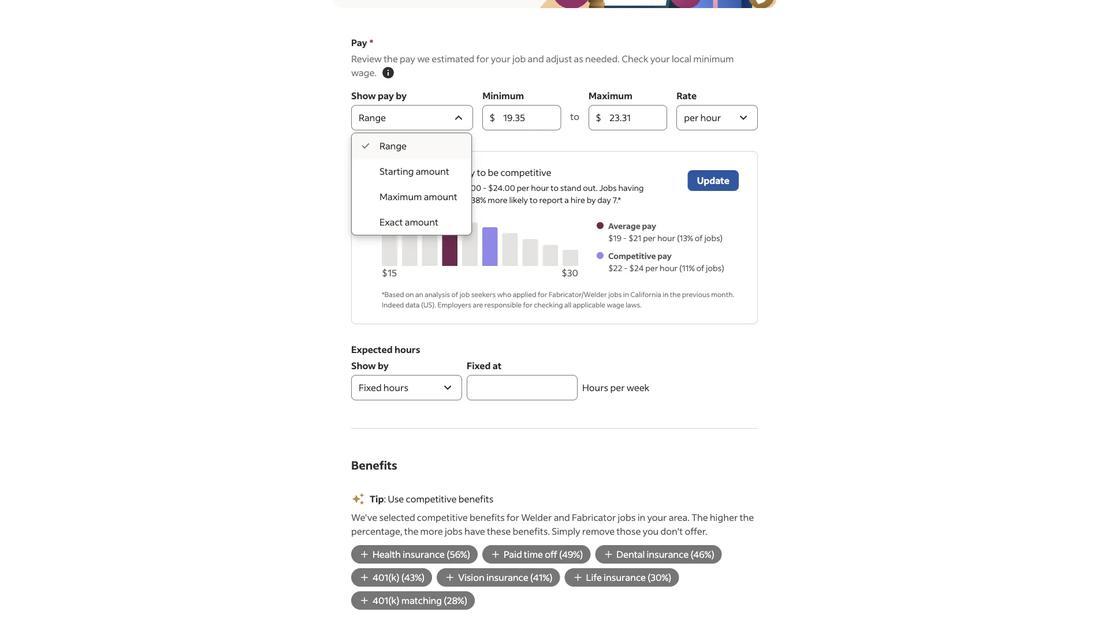 Task type: vqa. For each thing, say whether or not it's contained in the screenshot.
CAMPAIGN inside the popup button
no



Task type: locate. For each thing, give the bounding box(es) containing it.
2 401(k) from the top
[[373, 595, 399, 607]]

1 $ from the left
[[489, 112, 495, 124]]

california
[[630, 290, 661, 299]]

laws.
[[626, 300, 642, 309]]

401(k) matching (28%)
[[373, 595, 467, 607]]

1 horizontal spatial are
[[473, 300, 483, 309]]

range down show pay by
[[359, 112, 386, 124]]

in right california
[[663, 290, 669, 299]]

these
[[487, 526, 511, 538]]

pay left the we
[[400, 53, 415, 65]]

update inside button
[[697, 175, 730, 187]]

1 vertical spatial benefits
[[470, 512, 505, 524]]

0 vertical spatial maximum
[[589, 90, 632, 102]]

1 horizontal spatial by
[[396, 90, 407, 102]]

jobs) right (13% at the right top of page
[[704, 233, 723, 243]]

dental
[[616, 549, 645, 561]]

1 vertical spatial and
[[554, 512, 570, 524]]

show for show by
[[351, 360, 376, 372]]

per up likely on the left top of page
[[517, 183, 529, 193]]

insurance down paid
[[486, 572, 528, 584]]

the down selected on the bottom left of the page
[[404, 526, 418, 538]]

(11%
[[679, 263, 695, 273]]

on
[[405, 290, 414, 299]]

0 vertical spatial amount
[[416, 165, 449, 177]]

jobs
[[599, 183, 617, 193]]

Minimum field
[[503, 105, 554, 131]]

0 vertical spatial -
[[483, 183, 486, 193]]

benefits
[[458, 494, 494, 505], [470, 512, 505, 524]]

1 vertical spatial are
[[473, 300, 483, 309]]

your up you
[[647, 512, 667, 524]]

and up simply
[[554, 512, 570, 524]]

have
[[464, 526, 485, 538]]

checking
[[534, 300, 563, 309]]

0 vertical spatial 401(k)
[[373, 572, 399, 584]]

your up minimum
[[491, 53, 511, 65]]

amount up "maximum amount"
[[416, 165, 449, 177]]

applicable
[[573, 300, 605, 309]]

maximum
[[589, 90, 632, 102], [379, 191, 422, 203]]

1 vertical spatial maximum
[[379, 191, 422, 203]]

1 horizontal spatial update
[[697, 175, 730, 187]]

fixed
[[467, 360, 491, 372], [359, 382, 382, 394]]

hour inside tip: increase your pay to be competitive update your pay to $22.00 - $24.00 per hour to stand out. jobs having competitive salaries are 38% more likely to report a hire by day 7.*
[[531, 183, 549, 193]]

are inside *based on an analysis of job seekers who applied for fabricator/welder jobs in california in the previous month. indeed data (us). employers are responsible for checking all applicable wage laws.
[[473, 300, 483, 309]]

$ down minimum
[[489, 112, 495, 124]]

1 401(k) from the top
[[373, 572, 399, 584]]

$15
[[382, 267, 397, 279]]

by down expected hours
[[378, 360, 389, 372]]

jobs) inside the average pay $19 - $21 per hour (13% of jobs)
[[704, 233, 723, 243]]

1 vertical spatial amount
[[424, 191, 457, 203]]

jobs up wage
[[608, 290, 622, 299]]

of inside competitive pay $22 - $24 per hour (11% of jobs)
[[696, 263, 704, 273]]

1 horizontal spatial $
[[596, 112, 601, 124]]

1 vertical spatial hours
[[383, 382, 408, 394]]

the inside *based on an analysis of job seekers who applied for fabricator/welder jobs in california in the previous month. indeed data (us). employers are responsible for checking all applicable wage laws.
[[670, 290, 681, 299]]

fabricator
[[572, 512, 616, 524]]

0 vertical spatial of
[[695, 233, 703, 243]]

are
[[458, 195, 470, 205], [473, 300, 483, 309]]

paid time off (49%)
[[504, 549, 583, 561]]

401(k) down 401(k) (43%)
[[373, 595, 399, 607]]

0 horizontal spatial by
[[378, 360, 389, 372]]

- up 38%
[[483, 183, 486, 193]]

2 horizontal spatial by
[[587, 195, 596, 205]]

maximum up maximum field
[[589, 90, 632, 102]]

more
[[488, 195, 507, 205], [420, 526, 443, 538]]

2 vertical spatial -
[[624, 263, 628, 273]]

for right estimated
[[476, 53, 489, 65]]

benefits up the these
[[470, 512, 505, 524]]

jobs up the those
[[618, 512, 636, 524]]

- right $22
[[624, 263, 628, 273]]

1 vertical spatial jobs)
[[706, 263, 724, 273]]

and left adjust
[[528, 53, 544, 65]]

higher
[[710, 512, 738, 524]]

per right $24
[[645, 263, 658, 273]]

jobs) inside competitive pay $22 - $24 per hour (11% of jobs)
[[706, 263, 724, 273]]

$19
[[608, 233, 622, 243]]

analysis
[[425, 290, 450, 299]]

1 vertical spatial 401(k)
[[373, 595, 399, 607]]

1 horizontal spatial job
[[512, 53, 526, 65]]

range option
[[352, 133, 471, 159]]

- inside the average pay $19 - $21 per hour (13% of jobs)
[[623, 233, 627, 243]]

401(k) (43%)
[[373, 572, 425, 584]]

all
[[564, 300, 571, 309]]

0 vertical spatial jobs)
[[704, 233, 723, 243]]

competitive
[[500, 167, 551, 178], [382, 195, 426, 205], [406, 494, 457, 505], [417, 512, 468, 524]]

0 vertical spatial jobs
[[608, 290, 622, 299]]

hours for fixed hours
[[383, 382, 408, 394]]

pay right average
[[642, 221, 656, 231]]

more inside tip: increase your pay to be competitive update your pay to $22.00 - $24.00 per hour to stand out. jobs having competitive salaries are 38% more likely to report a hire by day 7.*
[[488, 195, 507, 205]]

benefits up have
[[458, 494, 494, 505]]

data
[[405, 300, 420, 309]]

1 show from the top
[[351, 90, 376, 102]]

401(k)
[[373, 572, 399, 584], [373, 595, 399, 607]]

local
[[672, 53, 691, 65]]

fixed for fixed at
[[467, 360, 491, 372]]

0 vertical spatial benefits
[[458, 494, 494, 505]]

2 vertical spatial amount
[[405, 216, 438, 228]]

show down wage.
[[351, 90, 376, 102]]

per inside tip: increase your pay to be competitive update your pay to $22.00 - $24.00 per hour to stand out. jobs having competitive salaries are 38% more likely to report a hire by day 7.*
[[517, 183, 529, 193]]

hours right expected
[[394, 344, 420, 356]]

are down $22.00
[[458, 195, 470, 205]]

pay up salaries
[[430, 183, 443, 193]]

-
[[483, 183, 486, 193], [623, 233, 627, 243], [624, 263, 628, 273]]

0 vertical spatial fixed
[[467, 360, 491, 372]]

0 vertical spatial and
[[528, 53, 544, 65]]

0 vertical spatial are
[[458, 195, 470, 205]]

tip:
[[382, 167, 398, 178]]

competitive down tip : use competitive benefits
[[417, 512, 468, 524]]

of
[[695, 233, 703, 243], [696, 263, 704, 273], [451, 290, 458, 299]]

amount for maximum amount
[[424, 191, 457, 203]]

1 horizontal spatial in
[[637, 512, 645, 524]]

0 horizontal spatial $
[[489, 112, 495, 124]]

401(k) for 401(k) (43%)
[[373, 572, 399, 584]]

job left adjust
[[512, 53, 526, 65]]

job up employers on the left top
[[460, 290, 470, 299]]

applied
[[513, 290, 536, 299]]

your inside we've selected competitive benefits for welder and fabricator jobs in your area. the higher the percentage, the more jobs have these benefits. simply remove those you don't offer.
[[647, 512, 667, 524]]

jobs left have
[[445, 526, 463, 538]]

jobs
[[608, 290, 622, 299], [618, 512, 636, 524], [445, 526, 463, 538]]

your
[[491, 53, 511, 65], [650, 53, 670, 65], [438, 167, 458, 178], [411, 183, 428, 193], [647, 512, 667, 524]]

2 $ from the left
[[596, 112, 601, 124]]

$ left maximum field
[[596, 112, 601, 124]]

starting
[[379, 165, 414, 177]]

1 vertical spatial of
[[696, 263, 704, 273]]

maximum down starting at the top left of the page
[[379, 191, 422, 203]]

increase
[[400, 167, 436, 178]]

0 horizontal spatial and
[[528, 53, 544, 65]]

1 horizontal spatial maximum
[[589, 90, 632, 102]]

hours inside 'popup button'
[[383, 382, 408, 394]]

of right (11%
[[696, 263, 704, 273]]

the left previous
[[670, 290, 681, 299]]

more up health insurance (56%)
[[420, 526, 443, 538]]

0 horizontal spatial are
[[458, 195, 470, 205]]

and
[[528, 53, 544, 65], [554, 512, 570, 524]]

show pay by list box
[[352, 133, 471, 235]]

expected hours
[[351, 344, 420, 356]]

by
[[396, 90, 407, 102], [587, 195, 596, 205], [378, 360, 389, 372]]

by down out.
[[587, 195, 596, 205]]

hours down show by
[[383, 382, 408, 394]]

insurance down dental
[[604, 572, 646, 584]]

for up the these
[[507, 512, 519, 524]]

in up you
[[637, 512, 645, 524]]

more down "$24.00"
[[488, 195, 507, 205]]

update
[[697, 175, 730, 187], [382, 183, 409, 193]]

life
[[586, 572, 602, 584]]

update button
[[688, 170, 739, 191]]

tooltip for how salary estimate is determined. image
[[381, 66, 395, 80]]

benefits inside we've selected competitive benefits for welder and fabricator jobs in your area. the higher the percentage, the more jobs have these benefits. simply remove those you don't offer.
[[470, 512, 505, 524]]

hours
[[582, 382, 608, 394]]

0 horizontal spatial more
[[420, 526, 443, 538]]

to up salaries
[[445, 183, 453, 193]]

as
[[574, 53, 583, 65]]

are inside tip: increase your pay to be competitive update your pay to $22.00 - $24.00 per hour to stand out. jobs having competitive salaries are 38% more likely to report a hire by day 7.*
[[458, 195, 470, 205]]

per
[[684, 112, 699, 124], [517, 183, 529, 193], [643, 233, 656, 243], [645, 263, 658, 273], [610, 382, 625, 394]]

per hour
[[684, 112, 721, 124]]

1 vertical spatial more
[[420, 526, 443, 538]]

stand
[[560, 183, 581, 193]]

show down expected
[[351, 360, 376, 372]]

insurance up (43%)
[[403, 549, 445, 561]]

per down rate
[[684, 112, 699, 124]]

update inside tip: increase your pay to be competitive update your pay to $22.00 - $24.00 per hour to stand out. jobs having competitive salaries are 38% more likely to report a hire by day 7.*
[[382, 183, 409, 193]]

of right (13% at the right top of page
[[695, 233, 703, 243]]

the inside review the pay we estimated for your job and adjust as needed. check your local minimum wage.
[[384, 53, 398, 65]]

2 vertical spatial of
[[451, 290, 458, 299]]

are down seekers at the left of page
[[473, 300, 483, 309]]

to right minimum field
[[570, 111, 579, 122]]

hire
[[571, 195, 585, 205]]

to
[[570, 111, 579, 122], [477, 167, 486, 178], [445, 183, 453, 193], [551, 183, 559, 193], [530, 195, 538, 205]]

range
[[359, 112, 386, 124], [379, 140, 407, 152]]

competitive
[[608, 251, 656, 261]]

1 horizontal spatial fixed
[[467, 360, 491, 372]]

fixed left at
[[467, 360, 491, 372]]

hours
[[394, 344, 420, 356], [383, 382, 408, 394]]

- left $21
[[623, 233, 627, 243]]

hours per week
[[582, 382, 649, 394]]

$ for minimum
[[489, 112, 495, 124]]

1 vertical spatial by
[[587, 195, 596, 205]]

of up employers on the left top
[[451, 290, 458, 299]]

for down the applied
[[523, 300, 533, 309]]

pay down the average pay $19 - $21 per hour (13% of jobs)
[[657, 251, 672, 261]]

2 horizontal spatial in
[[663, 290, 669, 299]]

$
[[489, 112, 495, 124], [596, 112, 601, 124]]

fixed down show by
[[359, 382, 382, 394]]

amount
[[416, 165, 449, 177], [424, 191, 457, 203], [405, 216, 438, 228]]

0 horizontal spatial update
[[382, 183, 409, 193]]

salaries
[[428, 195, 456, 205]]

for
[[476, 53, 489, 65], [538, 290, 547, 299], [523, 300, 533, 309], [507, 512, 519, 524]]

2 show from the top
[[351, 360, 376, 372]]

$24.00
[[488, 183, 515, 193]]

jobs) up month.
[[706, 263, 724, 273]]

pay *
[[351, 37, 373, 49]]

pay inside competitive pay $22 - $24 per hour (11% of jobs)
[[657, 251, 672, 261]]

401(k) down health
[[373, 572, 399, 584]]

by up range popup button
[[396, 90, 407, 102]]

0 vertical spatial show
[[351, 90, 376, 102]]

1 vertical spatial show
[[351, 360, 376, 372]]

per right $21
[[643, 233, 656, 243]]

1 vertical spatial fixed
[[359, 382, 382, 394]]

per inside the average pay $19 - $21 per hour (13% of jobs)
[[643, 233, 656, 243]]

competitive up exact amount
[[382, 195, 426, 205]]

minimum
[[693, 53, 734, 65]]

range up starting at the top left of the page
[[379, 140, 407, 152]]

insurance for (56%)
[[403, 549, 445, 561]]

and inside we've selected competitive benefits for welder and fabricator jobs in your area. the higher the percentage, the more jobs have these benefits. simply remove those you don't offer.
[[554, 512, 570, 524]]

1 horizontal spatial and
[[554, 512, 570, 524]]

vision
[[458, 572, 484, 584]]

amount down increase
[[424, 191, 457, 203]]

seekers
[[471, 290, 496, 299]]

range inside option
[[379, 140, 407, 152]]

0 vertical spatial range
[[359, 112, 386, 124]]

the up tooltip for how salary estimate is determined. icon
[[384, 53, 398, 65]]

in up laws. at the right top
[[623, 290, 629, 299]]

0 vertical spatial more
[[488, 195, 507, 205]]

0 horizontal spatial job
[[460, 290, 470, 299]]

0 horizontal spatial maximum
[[379, 191, 422, 203]]

fixed inside 'popup button'
[[359, 382, 382, 394]]

0 vertical spatial hours
[[394, 344, 420, 356]]

report
[[539, 195, 563, 205]]

maximum inside show pay by list box
[[379, 191, 422, 203]]

competitive pay $22 - $24 per hour (11% of jobs)
[[608, 251, 724, 273]]

1 vertical spatial -
[[623, 233, 627, 243]]

1 horizontal spatial more
[[488, 195, 507, 205]]

responsible
[[484, 300, 522, 309]]

adjust
[[546, 53, 572, 65]]

0 vertical spatial job
[[512, 53, 526, 65]]

hour inside popup button
[[700, 112, 721, 124]]

competitive right use
[[406, 494, 457, 505]]

of inside the average pay $19 - $21 per hour (13% of jobs)
[[695, 233, 703, 243]]

competitive inside we've selected competitive benefits for welder and fabricator jobs in your area. the higher the percentage, the more jobs have these benefits. simply remove those you don't offer.
[[417, 512, 468, 524]]

review
[[351, 53, 382, 65]]

amount down "maximum amount"
[[405, 216, 438, 228]]

$24
[[629, 263, 644, 273]]

insurance down don't in the bottom of the page
[[647, 549, 689, 561]]

1 vertical spatial range
[[379, 140, 407, 152]]

amount for exact amount
[[405, 216, 438, 228]]

don't
[[660, 526, 683, 538]]

0 horizontal spatial fixed
[[359, 382, 382, 394]]

1 vertical spatial job
[[460, 290, 470, 299]]

- inside competitive pay $22 - $24 per hour (11% of jobs)
[[624, 263, 628, 273]]



Task type: describe. For each thing, give the bounding box(es) containing it.
an
[[415, 290, 423, 299]]

show pay by
[[351, 90, 407, 102]]

pay inside the average pay $19 - $21 per hour (13% of jobs)
[[642, 221, 656, 231]]

of for (11%
[[696, 263, 704, 273]]

maximum for maximum
[[589, 90, 632, 102]]

month.
[[711, 290, 734, 299]]

*based on an analysis of job seekers who applied for fabricator/welder jobs in california in the previous month. indeed data (us). employers are responsible for checking all applicable wage laws.
[[382, 290, 734, 309]]

rate
[[676, 90, 697, 102]]

expected
[[351, 344, 393, 356]]

per inside competitive pay $22 - $24 per hour (11% of jobs)
[[645, 263, 658, 273]]

employers
[[438, 300, 471, 309]]

show by
[[351, 360, 389, 372]]

health
[[373, 549, 401, 561]]

*
[[369, 37, 373, 49]]

401(k) for 401(k) matching (28%)
[[373, 595, 399, 607]]

per hour button
[[676, 105, 758, 131]]

to right likely on the left top of page
[[530, 195, 538, 205]]

$22
[[608, 263, 622, 273]]

0 horizontal spatial in
[[623, 290, 629, 299]]

show for show pay by
[[351, 90, 376, 102]]

(28%)
[[444, 595, 467, 607]]

you
[[643, 526, 659, 538]]

competitive up likely on the left top of page
[[500, 167, 551, 178]]

fixed hours button
[[351, 375, 462, 401]]

(49%)
[[559, 549, 583, 561]]

matching
[[401, 595, 442, 607]]

at
[[492, 360, 501, 372]]

estimated
[[432, 53, 474, 65]]

insurance for (41%)
[[486, 572, 528, 584]]

off
[[545, 549, 557, 561]]

wage
[[607, 300, 624, 309]]

welder
[[521, 512, 552, 524]]

area.
[[669, 512, 690, 524]]

per inside popup button
[[684, 112, 699, 124]]

range button
[[351, 105, 473, 131]]

- for competitive pay $22 - $24 per hour (11% of jobs)
[[624, 263, 628, 273]]

fixed hours
[[359, 382, 408, 394]]

38%
[[471, 195, 486, 205]]

fabricator/welder
[[549, 290, 607, 299]]

of inside *based on an analysis of job seekers who applied for fabricator/welder jobs in california in the previous month. indeed data (us). employers are responsible for checking all applicable wage laws.
[[451, 290, 458, 299]]

jobs) for competitive pay $22 - $24 per hour (11% of jobs)
[[706, 263, 724, 273]]

to left be
[[477, 167, 486, 178]]

minimum
[[482, 90, 524, 102]]

range inside popup button
[[359, 112, 386, 124]]

tip: increase your pay to be competitive update your pay to $22.00 - $24.00 per hour to stand out. jobs having competitive salaries are 38% more likely to report a hire by day 7.*
[[382, 167, 644, 205]]

jobs) for average pay $19 - $21 per hour (13% of jobs)
[[704, 233, 723, 243]]

(30%)
[[648, 572, 671, 584]]

day
[[597, 195, 611, 205]]

fixed for fixed hours
[[359, 382, 382, 394]]

pay up $22.00
[[460, 167, 475, 178]]

who
[[497, 290, 511, 299]]

previous
[[682, 290, 710, 299]]

$22.00
[[455, 183, 481, 193]]

average
[[608, 221, 640, 231]]

vision insurance (41%)
[[458, 572, 552, 584]]

(41%)
[[530, 572, 552, 584]]

pay inside review the pay we estimated for your job and adjust as needed. check your local minimum wage.
[[400, 53, 415, 65]]

likely
[[509, 195, 528, 205]]

offer.
[[685, 526, 707, 538]]

your down increase
[[411, 183, 428, 193]]

$21
[[628, 233, 641, 243]]

insurance for (30%)
[[604, 572, 646, 584]]

- for average pay $19 - $21 per hour (13% of jobs)
[[623, 233, 627, 243]]

insurance for (46%)
[[647, 549, 689, 561]]

a
[[565, 195, 569, 205]]

job inside review the pay we estimated for your job and adjust as needed. check your local minimum wage.
[[512, 53, 526, 65]]

your up $22.00
[[438, 167, 458, 178]]

average pay $19 - $21 per hour (13% of jobs)
[[608, 221, 723, 243]]

and inside review the pay we estimated for your job and adjust as needed. check your local minimum wage.
[[528, 53, 544, 65]]

2 vertical spatial by
[[378, 360, 389, 372]]

7.*
[[613, 195, 621, 205]]

for inside review the pay we estimated for your job and adjust as needed. check your local minimum wage.
[[476, 53, 489, 65]]

(56%)
[[447, 549, 470, 561]]

(46%)
[[690, 549, 714, 561]]

job inside *based on an analysis of job seekers who applied for fabricator/welder jobs in california in the previous month. indeed data (us). employers are responsible for checking all applicable wage laws.
[[460, 290, 470, 299]]

fixed at
[[467, 360, 501, 372]]

(us).
[[421, 300, 436, 309]]

tip
[[370, 494, 384, 505]]

those
[[616, 526, 641, 538]]

week
[[627, 382, 649, 394]]

$30
[[561, 267, 578, 279]]

for up the checking on the top
[[538, 290, 547, 299]]

more inside we've selected competitive benefits for welder and fabricator jobs in your area. the higher the percentage, the more jobs have these benefits. simply remove those you don't offer.
[[420, 526, 443, 538]]

:
[[384, 494, 386, 505]]

out.
[[583, 183, 598, 193]]

per left 'week'
[[610, 382, 625, 394]]

(13%
[[677, 233, 693, 243]]

having
[[618, 183, 644, 193]]

your left local
[[650, 53, 670, 65]]

time
[[524, 549, 543, 561]]

Fixed at field
[[467, 375, 578, 401]]

benefits.
[[513, 526, 550, 538]]

*based
[[382, 290, 404, 299]]

maximum amount
[[379, 191, 457, 203]]

selected
[[379, 512, 415, 524]]

pay down tooltip for how salary estimate is determined. icon
[[378, 90, 394, 102]]

we've selected competitive benefits for welder and fabricator jobs in your area. the higher the percentage, the more jobs have these benefits. simply remove those you don't offer.
[[351, 512, 754, 538]]

$ for maximum
[[596, 112, 601, 124]]

tip : use competitive benefits
[[370, 494, 494, 505]]

dental insurance (46%)
[[616, 549, 714, 561]]

to up report
[[551, 183, 559, 193]]

hours for expected hours
[[394, 344, 420, 356]]

for inside we've selected competitive benefits for welder and fabricator jobs in your area. the higher the percentage, the more jobs have these benefits. simply remove those you don't offer.
[[507, 512, 519, 524]]

amount for starting amount
[[416, 165, 449, 177]]

the
[[691, 512, 708, 524]]

Maximum field
[[609, 105, 660, 131]]

exact
[[379, 216, 403, 228]]

jobs inside *based on an analysis of job seekers who applied for fabricator/welder jobs in california in the previous month. indeed data (us). employers are responsible for checking all applicable wage laws.
[[608, 290, 622, 299]]

of for (13%
[[695, 233, 703, 243]]

in inside we've selected competitive benefits for welder and fabricator jobs in your area. the higher the percentage, the more jobs have these benefits. simply remove those you don't offer.
[[637, 512, 645, 524]]

by inside tip: increase your pay to be competitive update your pay to $22.00 - $24.00 per hour to stand out. jobs having competitive salaries are 38% more likely to report a hire by day 7.*
[[587, 195, 596, 205]]

remove
[[582, 526, 615, 538]]

maximum for maximum amount
[[379, 191, 422, 203]]

2 vertical spatial jobs
[[445, 526, 463, 538]]

1 vertical spatial jobs
[[618, 512, 636, 524]]

paid
[[504, 549, 522, 561]]

hour inside the average pay $19 - $21 per hour (13% of jobs)
[[657, 233, 675, 243]]

hour inside competitive pay $22 - $24 per hour (11% of jobs)
[[660, 263, 678, 273]]

0 vertical spatial by
[[396, 90, 407, 102]]

pay
[[351, 37, 367, 49]]

starting amount
[[379, 165, 449, 177]]

we
[[417, 53, 430, 65]]

- inside tip: increase your pay to be competitive update your pay to $22.00 - $24.00 per hour to stand out. jobs having competitive salaries are 38% more likely to report a hire by day 7.*
[[483, 183, 486, 193]]

the right higher at the right bottom of page
[[740, 512, 754, 524]]



